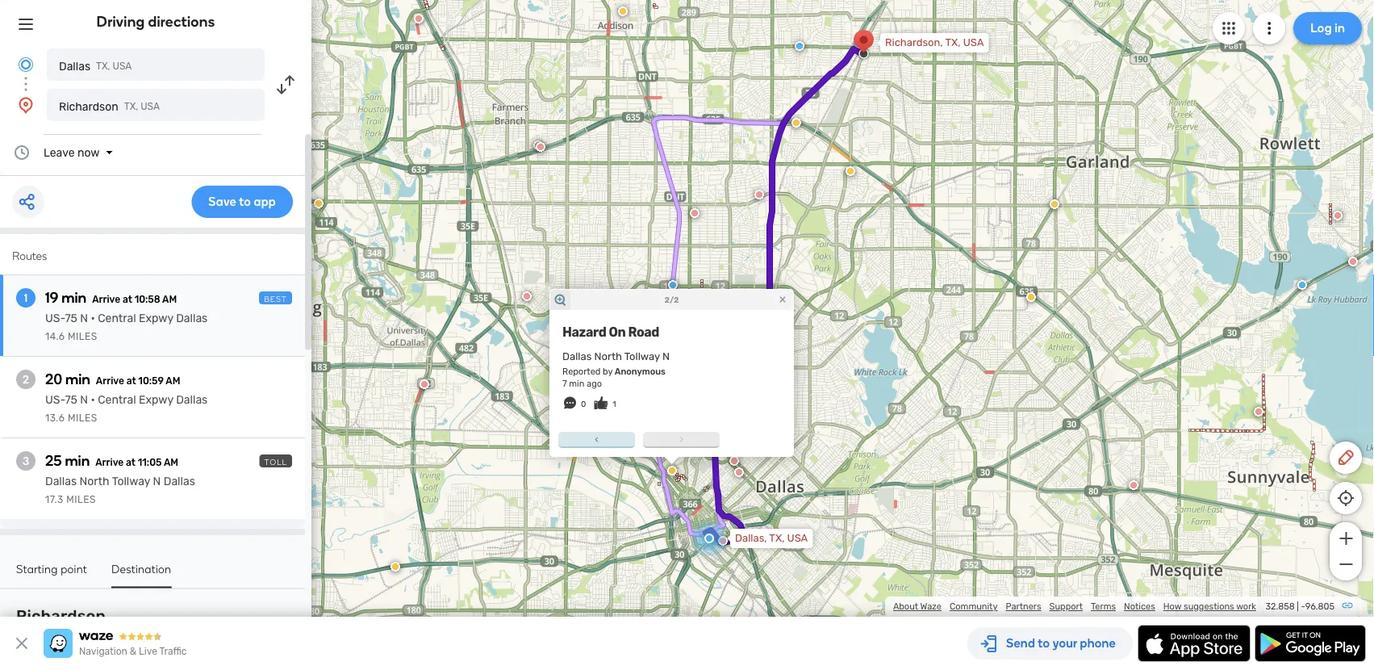 Task type: locate. For each thing, give the bounding box(es) containing it.
0 vertical spatial 75
[[65, 312, 77, 325]]

1 vertical spatial tollway
[[112, 475, 150, 488]]

75 inside us-75 n • central expwy dallas 13.6 miles
[[65, 393, 77, 406]]

richardson
[[59, 100, 118, 113], [16, 607, 106, 626]]

0 vertical spatial north
[[595, 350, 622, 363]]

at left '11:05'
[[126, 457, 136, 468]]

tollway inside dallas north tollway n dallas 17.3 miles
[[112, 475, 150, 488]]

2 vertical spatial at
[[126, 457, 136, 468]]

us- up the 14.6
[[45, 312, 65, 325]]

0 vertical spatial us-
[[45, 312, 65, 325]]

support link
[[1050, 601, 1083, 612]]

75
[[65, 312, 77, 325], [65, 393, 77, 406]]

0 vertical spatial tollway
[[625, 350, 660, 363]]

tollway
[[625, 350, 660, 363], [112, 475, 150, 488]]

•
[[91, 312, 95, 325], [91, 393, 95, 406]]

2 vertical spatial arrive
[[95, 457, 124, 468]]

am inside 19 min arrive at 10:58 am
[[162, 294, 177, 305]]

0 vertical spatial •
[[91, 312, 95, 325]]

tx, for richardson
[[124, 101, 138, 112]]

0 vertical spatial 1
[[24, 291, 28, 305]]

miles
[[68, 331, 97, 342], [68, 413, 97, 424], [66, 494, 96, 505]]

tx, inside richardson tx, usa
[[124, 101, 138, 112]]

1 horizontal spatial police image
[[795, 41, 805, 51]]

am for 25 min
[[164, 457, 178, 468]]

driving directions
[[97, 13, 215, 30]]

north down the 25 min arrive at 11:05 am
[[80, 475, 109, 488]]

central down 20 min arrive at 10:59 am
[[98, 393, 136, 406]]

pencil image
[[1337, 448, 1356, 467]]

richardson, tx, usa
[[886, 36, 984, 49]]

central inside us-75 n • central expwy dallas 14.6 miles
[[98, 312, 136, 325]]

expwy down 10:58
[[139, 312, 173, 325]]

how
[[1164, 601, 1182, 612]]

us- inside us-75 n • central expwy dallas 13.6 miles
[[45, 393, 65, 406]]

1 vertical spatial richardson
[[16, 607, 106, 626]]

destination button
[[111, 562, 171, 588]]

usa inside dallas tx, usa
[[113, 61, 132, 72]]

north
[[595, 350, 622, 363], [80, 475, 109, 488]]

1 vertical spatial miles
[[68, 413, 97, 424]]

2/2
[[665, 295, 679, 305]]

1 left 19
[[24, 291, 28, 305]]

am inside 20 min arrive at 10:59 am
[[166, 375, 180, 387]]

north inside dallas north tollway n dallas 17.3 miles
[[80, 475, 109, 488]]

tx, right dallas,
[[770, 532, 785, 545]]

n down '11:05'
[[153, 475, 161, 488]]

1 vertical spatial •
[[91, 393, 95, 406]]

hazard image
[[618, 6, 628, 16], [792, 118, 802, 128], [846, 166, 856, 176], [314, 199, 324, 208], [1050, 199, 1060, 209], [1027, 292, 1037, 302], [391, 562, 400, 572]]

at
[[123, 294, 132, 305], [126, 375, 136, 387], [126, 457, 136, 468]]

1 central from the top
[[98, 312, 136, 325]]

central for 19 min
[[98, 312, 136, 325]]

1 • from the top
[[91, 312, 95, 325]]

min for 25 min
[[65, 452, 90, 469]]

dallas, tx, usa
[[735, 532, 808, 545]]

1 vertical spatial am
[[166, 375, 180, 387]]

2 us- from the top
[[45, 393, 65, 406]]

destination
[[111, 562, 171, 576]]

usa for richardson,
[[964, 36, 984, 49]]

expwy inside us-75 n • central expwy dallas 13.6 miles
[[139, 393, 173, 406]]

arrive for 19 min
[[92, 294, 120, 305]]

miles right the 14.6
[[68, 331, 97, 342]]

1 75 from the top
[[65, 312, 77, 325]]

at left 10:59
[[126, 375, 136, 387]]

ago
[[587, 378, 602, 389]]

tx,
[[946, 36, 961, 49], [96, 61, 110, 72], [124, 101, 138, 112], [770, 532, 785, 545]]

75 up the 14.6
[[65, 312, 77, 325]]

2 vertical spatial miles
[[66, 494, 96, 505]]

arrive inside 20 min arrive at 10:59 am
[[96, 375, 124, 387]]

expwy inside us-75 n • central expwy dallas 14.6 miles
[[139, 312, 173, 325]]

miles right 13.6
[[68, 413, 97, 424]]

expwy down 10:59
[[139, 393, 173, 406]]

at left 10:58
[[123, 294, 132, 305]]

75 for 19
[[65, 312, 77, 325]]

min inside dallas north tollway n reported by anonymous 7 min ago
[[569, 378, 585, 389]]

n down 20 min arrive at 10:59 am
[[80, 393, 88, 406]]

2 central from the top
[[98, 393, 136, 406]]

1 vertical spatial north
[[80, 475, 109, 488]]

1 vertical spatial central
[[98, 393, 136, 406]]

chevron left image
[[591, 433, 603, 446]]

2 expwy from the top
[[139, 393, 173, 406]]

0 horizontal spatial north
[[80, 475, 109, 488]]

central inside us-75 n • central expwy dallas 13.6 miles
[[98, 393, 136, 406]]

20
[[45, 371, 62, 388]]

arrive for 20 min
[[96, 375, 124, 387]]

central
[[98, 312, 136, 325], [98, 393, 136, 406]]

dallas tx, usa
[[59, 59, 132, 73]]

1
[[24, 291, 28, 305], [613, 399, 616, 409]]

reported
[[563, 366, 601, 377]]

• inside us-75 n • central expwy dallas 14.6 miles
[[91, 312, 95, 325]]

am
[[162, 294, 177, 305], [166, 375, 180, 387], [164, 457, 178, 468]]

community
[[950, 601, 998, 612]]

0 horizontal spatial tollway
[[112, 475, 150, 488]]

notices link
[[1125, 601, 1156, 612]]

us- up 13.6
[[45, 393, 65, 406]]

miles inside us-75 n • central expwy dallas 13.6 miles
[[68, 413, 97, 424]]

tollway up 'anonymous'
[[625, 350, 660, 363]]

north for reported
[[595, 350, 622, 363]]

n up 'anonymous'
[[663, 350, 670, 363]]

n
[[80, 312, 88, 325], [663, 350, 670, 363], [80, 393, 88, 406], [153, 475, 161, 488]]

usa inside richardson tx, usa
[[141, 101, 160, 112]]

10:59
[[138, 375, 164, 387]]

n inside us-75 n • central expwy dallas 13.6 miles
[[80, 393, 88, 406]]

navigation & live traffic
[[79, 646, 187, 657]]

how suggestions work link
[[1164, 601, 1257, 612]]

tx, inside dallas tx, usa
[[96, 61, 110, 72]]

25
[[45, 452, 62, 469]]

road closed image
[[414, 14, 424, 23], [690, 208, 700, 218], [1334, 211, 1343, 220], [420, 379, 429, 389]]

zoom out image
[[1336, 555, 1357, 574]]

min
[[62, 289, 86, 306], [65, 371, 90, 388], [569, 378, 585, 389], [65, 452, 90, 469]]

dallas
[[59, 59, 90, 73], [176, 312, 208, 325], [563, 350, 592, 363], [176, 393, 208, 406], [45, 475, 77, 488], [164, 475, 195, 488]]

× link
[[776, 291, 790, 307]]

75 inside us-75 n • central expwy dallas 14.6 miles
[[65, 312, 77, 325]]

n inside dallas north tollway n dallas 17.3 miles
[[153, 475, 161, 488]]

am right 10:59
[[166, 375, 180, 387]]

arrive inside 19 min arrive at 10:58 am
[[92, 294, 120, 305]]

dallas north tollway n reported by anonymous 7 min ago
[[563, 350, 670, 389]]

terms link
[[1091, 601, 1117, 612]]

1 vertical spatial 75
[[65, 393, 77, 406]]

us- for 19
[[45, 312, 65, 325]]

suggestions
[[1184, 601, 1235, 612]]

arrive up us-75 n • central expwy dallas 14.6 miles
[[92, 294, 120, 305]]

×
[[779, 291, 787, 307]]

tx, down dallas tx, usa
[[124, 101, 138, 112]]

0 horizontal spatial 1
[[24, 291, 28, 305]]

dallas north tollway n dallas 17.3 miles
[[45, 475, 195, 505]]

usa for dallas
[[113, 61, 132, 72]]

arrive
[[92, 294, 120, 305], [96, 375, 124, 387], [95, 457, 124, 468]]

75 up 13.6
[[65, 393, 77, 406]]

richardson down "starting point" 'button'
[[16, 607, 106, 626]]

at inside 19 min arrive at 10:58 am
[[123, 294, 132, 305]]

1 right 0 at the bottom left of page
[[613, 399, 616, 409]]

north inside dallas north tollway n reported by anonymous 7 min ago
[[595, 350, 622, 363]]

2 75 from the top
[[65, 393, 77, 406]]

1 vertical spatial at
[[126, 375, 136, 387]]

1 horizontal spatial tollway
[[625, 350, 660, 363]]

now
[[77, 146, 100, 159]]

clock image
[[12, 143, 31, 162]]

am right 10:58
[[162, 294, 177, 305]]

am inside the 25 min arrive at 11:05 am
[[164, 457, 178, 468]]

tollway inside dallas north tollway n reported by anonymous 7 min ago
[[625, 350, 660, 363]]

central down 19 min arrive at 10:58 am
[[98, 312, 136, 325]]

north for dallas
[[80, 475, 109, 488]]

tx, for richardson,
[[946, 36, 961, 49]]

32.858
[[1266, 601, 1295, 612]]

tx, up richardson tx, usa
[[96, 61, 110, 72]]

arrive inside the 25 min arrive at 11:05 am
[[95, 457, 124, 468]]

0 vertical spatial am
[[162, 294, 177, 305]]

1 vertical spatial arrive
[[96, 375, 124, 387]]

7
[[563, 378, 567, 389]]

usa
[[964, 36, 984, 49], [113, 61, 132, 72], [141, 101, 160, 112], [788, 532, 808, 545]]

11:05
[[138, 457, 162, 468]]

19
[[45, 289, 59, 306]]

richardson down dallas tx, usa
[[59, 100, 118, 113]]

dallas inside dallas north tollway n reported by anonymous 7 min ago
[[563, 350, 592, 363]]

support
[[1050, 601, 1083, 612]]

1 horizontal spatial north
[[595, 350, 622, 363]]

arrive up dallas north tollway n dallas 17.3 miles
[[95, 457, 124, 468]]

at inside 20 min arrive at 10:59 am
[[126, 375, 136, 387]]

|
[[1298, 601, 1300, 612]]

1 vertical spatial us-
[[45, 393, 65, 406]]

arrive for 25 min
[[95, 457, 124, 468]]

at inside the 25 min arrive at 11:05 am
[[126, 457, 136, 468]]

min for 20 min
[[65, 371, 90, 388]]

road closed image
[[534, 140, 543, 150], [536, 142, 546, 152], [755, 190, 764, 199], [1349, 257, 1359, 266], [522, 291, 532, 301], [1255, 407, 1264, 417], [735, 467, 744, 477], [1129, 480, 1139, 490], [718, 536, 728, 546]]

0 vertical spatial richardson
[[59, 100, 118, 113]]

0 vertical spatial expwy
[[139, 312, 173, 325]]

arrive up us-75 n • central expwy dallas 13.6 miles
[[96, 375, 124, 387]]

north up by
[[595, 350, 622, 363]]

• for 19 min
[[91, 312, 95, 325]]

17.3
[[45, 494, 64, 505]]

1 us- from the top
[[45, 312, 65, 325]]

expwy
[[139, 312, 173, 325], [139, 393, 173, 406]]

expwy for 19 min
[[139, 312, 173, 325]]

us-
[[45, 312, 65, 325], [45, 393, 65, 406]]

tollway down '11:05'
[[112, 475, 150, 488]]

1 horizontal spatial 1
[[613, 399, 616, 409]]

• down 19 min arrive at 10:58 am
[[91, 312, 95, 325]]

miles for 20 min
[[68, 413, 97, 424]]

traffic
[[159, 646, 187, 657]]

on
[[609, 324, 626, 339]]

us- inside us-75 n • central expwy dallas 14.6 miles
[[45, 312, 65, 325]]

miles right 17.3
[[66, 494, 96, 505]]

toll
[[264, 457, 287, 467]]

n down 19 min arrive at 10:58 am
[[80, 312, 88, 325]]

directions
[[148, 13, 215, 30]]

min right 25 in the left of the page
[[65, 452, 90, 469]]

tx, right richardson,
[[946, 36, 961, 49]]

police image
[[795, 41, 805, 51], [668, 280, 678, 290], [1298, 280, 1308, 290]]

• down 20 min arrive at 10:59 am
[[91, 393, 95, 406]]

anonymous
[[615, 366, 666, 377]]

1 expwy from the top
[[139, 312, 173, 325]]

miles inside us-75 n • central expwy dallas 14.6 miles
[[68, 331, 97, 342]]

0 vertical spatial arrive
[[92, 294, 120, 305]]

richardson for richardson
[[16, 607, 106, 626]]

0 vertical spatial central
[[98, 312, 136, 325]]

0 vertical spatial at
[[123, 294, 132, 305]]

min right the 7
[[569, 378, 585, 389]]

min right 19
[[62, 289, 86, 306]]

2
[[23, 373, 29, 386]]

x image
[[12, 634, 31, 653]]

leave
[[44, 146, 75, 159]]

• inside us-75 n • central expwy dallas 13.6 miles
[[91, 393, 95, 406]]

1 vertical spatial expwy
[[139, 393, 173, 406]]

2 vertical spatial am
[[164, 457, 178, 468]]

1 vertical spatial 1
[[613, 399, 616, 409]]

20 min arrive at 10:59 am
[[45, 371, 180, 388]]

partners link
[[1006, 601, 1042, 612]]

2 • from the top
[[91, 393, 95, 406]]

am right '11:05'
[[164, 457, 178, 468]]

us-75 n • central expwy dallas 13.6 miles
[[45, 393, 208, 424]]

0 vertical spatial miles
[[68, 331, 97, 342]]

2 horizontal spatial police image
[[1298, 280, 1308, 290]]

min right 20
[[65, 371, 90, 388]]

am for 19 min
[[162, 294, 177, 305]]



Task type: vqa. For each thing, say whether or not it's contained in the screenshot.
topmost North
yes



Task type: describe. For each thing, give the bounding box(es) containing it.
waze
[[921, 601, 942, 612]]

at for 20 min
[[126, 375, 136, 387]]

usa for dallas,
[[788, 532, 808, 545]]

navigation
[[79, 646, 127, 657]]

us- for 20
[[45, 393, 65, 406]]

link image
[[1342, 599, 1355, 612]]

leave now
[[44, 146, 100, 159]]

at for 19 min
[[123, 294, 132, 305]]

central for 20 min
[[98, 393, 136, 406]]

community link
[[950, 601, 998, 612]]

0
[[581, 399, 586, 409]]

road
[[628, 324, 660, 339]]

3
[[23, 454, 29, 468]]

work
[[1237, 601, 1257, 612]]

current location image
[[16, 55, 36, 74]]

notices
[[1125, 601, 1156, 612]]

0 horizontal spatial police image
[[668, 280, 678, 290]]

dallas,
[[735, 532, 767, 545]]

about
[[894, 601, 919, 612]]

starting
[[16, 562, 58, 576]]

tollway for reported
[[625, 350, 660, 363]]

13.6
[[45, 413, 65, 424]]

dallas inside us-75 n • central expwy dallas 14.6 miles
[[176, 312, 208, 325]]

25 min arrive at 11:05 am
[[45, 452, 178, 469]]

32.858 | -96.805
[[1266, 601, 1335, 612]]

min for 19 min
[[62, 289, 86, 306]]

19 min arrive at 10:58 am
[[45, 289, 177, 306]]

14.6
[[45, 331, 65, 342]]

starting point button
[[16, 562, 87, 586]]

n inside us-75 n • central expwy dallas 14.6 miles
[[80, 312, 88, 325]]

us-75 n • central expwy dallas 14.6 miles
[[45, 312, 208, 342]]

at for 25 min
[[126, 457, 136, 468]]

usa for richardson
[[141, 101, 160, 112]]

richardson,
[[886, 36, 943, 49]]

tx, for dallas,
[[770, 532, 785, 545]]

richardson tx, usa
[[59, 100, 160, 113]]

tx, for dallas
[[96, 61, 110, 72]]

about waze link
[[894, 601, 942, 612]]

10:58
[[135, 294, 160, 305]]

hazard
[[563, 324, 607, 339]]

by
[[603, 366, 613, 377]]

driving
[[97, 13, 145, 30]]

&
[[130, 646, 137, 657]]

expwy for 20 min
[[139, 393, 173, 406]]

am for 20 min
[[166, 375, 180, 387]]

zoom in image
[[1336, 529, 1357, 548]]

about waze community partners support terms notices how suggestions work
[[894, 601, 1257, 612]]

live
[[139, 646, 157, 657]]

point
[[61, 562, 87, 576]]

75 for 20
[[65, 393, 77, 406]]

starting point
[[16, 562, 87, 576]]

tollway for dallas
[[112, 475, 150, 488]]

dallas inside us-75 n • central expwy dallas 13.6 miles
[[176, 393, 208, 406]]

miles inside dallas north tollway n dallas 17.3 miles
[[66, 494, 96, 505]]

chevron right image
[[675, 433, 688, 446]]

hazard on road
[[563, 324, 660, 339]]

n inside dallas north tollway n reported by anonymous 7 min ago
[[663, 350, 670, 363]]

96.805
[[1306, 601, 1335, 612]]

best
[[264, 294, 287, 304]]

richardson for richardson tx, usa
[[59, 100, 118, 113]]

terms
[[1091, 601, 1117, 612]]

location image
[[16, 95, 36, 115]]

• for 20 min
[[91, 393, 95, 406]]

routes
[[12, 249, 47, 263]]

-
[[1302, 601, 1306, 612]]

partners
[[1006, 601, 1042, 612]]

miles for 19 min
[[68, 331, 97, 342]]



